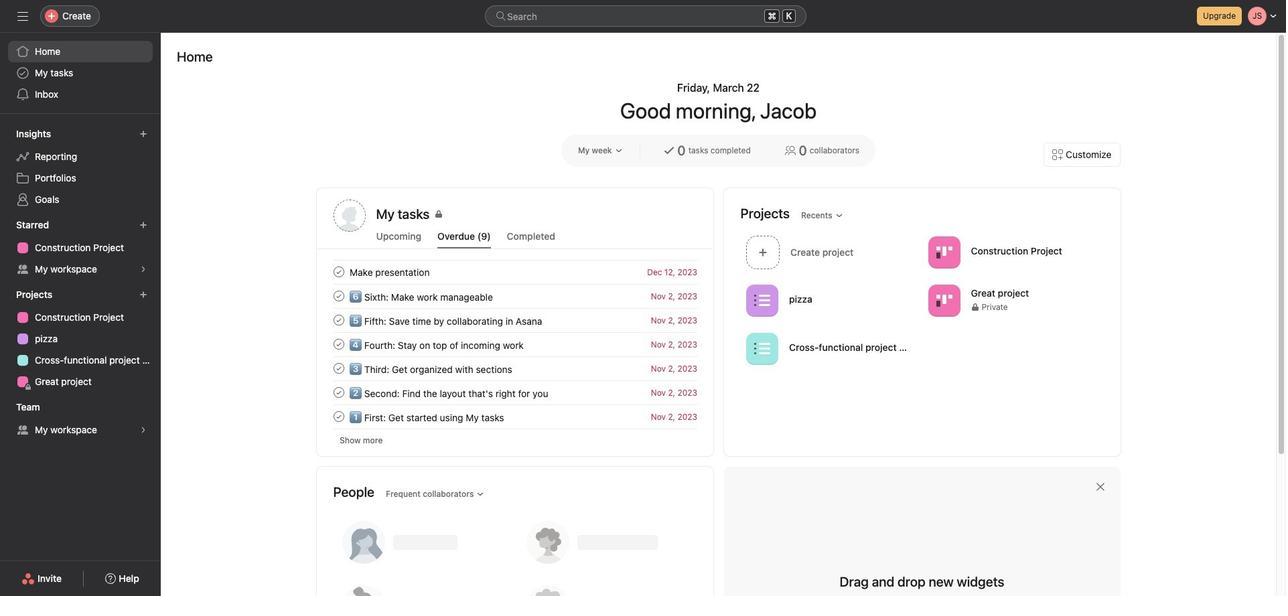 Task type: locate. For each thing, give the bounding box(es) containing it.
mark complete image
[[331, 312, 347, 328], [331, 409, 347, 425]]

0 vertical spatial mark complete image
[[331, 312, 347, 328]]

1 vertical spatial mark complete checkbox
[[331, 336, 347, 353]]

1 vertical spatial see details, my workspace image
[[139, 426, 147, 434]]

1 see details, my workspace image from the top
[[139, 265, 147, 273]]

mark complete image for 4th mark complete option from the top
[[331, 385, 347, 401]]

1 vertical spatial mark complete image
[[331, 409, 347, 425]]

board image
[[936, 293, 952, 309]]

projects element
[[0, 283, 161, 395]]

0 vertical spatial list image
[[754, 293, 771, 309]]

1 mark complete image from the top
[[331, 264, 347, 280]]

list image
[[754, 293, 771, 309], [754, 341, 771, 357]]

4 mark complete image from the top
[[331, 361, 347, 377]]

mark complete image
[[331, 264, 347, 280], [331, 288, 347, 304], [331, 336, 347, 353], [331, 361, 347, 377], [331, 385, 347, 401]]

3 mark complete image from the top
[[331, 336, 347, 353]]

5 mark complete image from the top
[[331, 385, 347, 401]]

hide sidebar image
[[17, 11, 28, 21]]

mark complete image for third mark complete option from the top
[[331, 361, 347, 377]]

teams element
[[0, 395, 161, 444]]

see details, my workspace image inside the "teams" element
[[139, 426, 147, 434]]

1 vertical spatial list image
[[754, 341, 771, 357]]

0 vertical spatial see details, my workspace image
[[139, 265, 147, 273]]

mark complete image for 2nd mark complete checkbox
[[331, 336, 347, 353]]

global element
[[0, 33, 161, 113]]

Mark complete checkbox
[[331, 288, 347, 304], [331, 312, 347, 328], [331, 361, 347, 377], [331, 385, 347, 401], [331, 409, 347, 425]]

0 vertical spatial mark complete checkbox
[[331, 264, 347, 280]]

2 mark complete checkbox from the top
[[331, 336, 347, 353]]

dismiss image
[[1096, 482, 1106, 493]]

see details, my workspace image
[[139, 265, 147, 273], [139, 426, 147, 434]]

5 mark complete checkbox from the top
[[331, 409, 347, 425]]

2 see details, my workspace image from the top
[[139, 426, 147, 434]]

list item
[[741, 232, 923, 273], [317, 260, 714, 284], [317, 284, 714, 308], [317, 308, 714, 332], [317, 332, 714, 357], [317, 357, 714, 381], [317, 381, 714, 405], [317, 405, 714, 429]]

Mark complete checkbox
[[331, 264, 347, 280], [331, 336, 347, 353]]

2 mark complete checkbox from the top
[[331, 312, 347, 328]]

2 mark complete image from the top
[[331, 288, 347, 304]]

4 mark complete checkbox from the top
[[331, 385, 347, 401]]

mark complete image for 5th mark complete option from the bottom
[[331, 288, 347, 304]]

None field
[[485, 5, 807, 27]]

3 mark complete checkbox from the top
[[331, 361, 347, 377]]

mark complete image for first mark complete checkbox
[[331, 264, 347, 280]]

insights element
[[0, 122, 161, 213]]



Task type: vqa. For each thing, say whether or not it's contained in the screenshot.
Search tasks, projects, and more 'text field'
yes



Task type: describe. For each thing, give the bounding box(es) containing it.
new insights image
[[139, 130, 147, 138]]

see details, my workspace image inside starred element
[[139, 265, 147, 273]]

1 list image from the top
[[754, 293, 771, 309]]

add profile photo image
[[333, 200, 366, 232]]

2 list image from the top
[[754, 341, 771, 357]]

new project or portfolio image
[[139, 291, 147, 299]]

2 mark complete image from the top
[[331, 409, 347, 425]]

1 mark complete image from the top
[[331, 312, 347, 328]]

Search tasks, projects, and more text field
[[485, 5, 807, 27]]

starred element
[[0, 213, 161, 283]]

1 mark complete checkbox from the top
[[331, 264, 347, 280]]

add items to starred image
[[139, 221, 147, 229]]

board image
[[936, 244, 952, 260]]

1 mark complete checkbox from the top
[[331, 288, 347, 304]]



